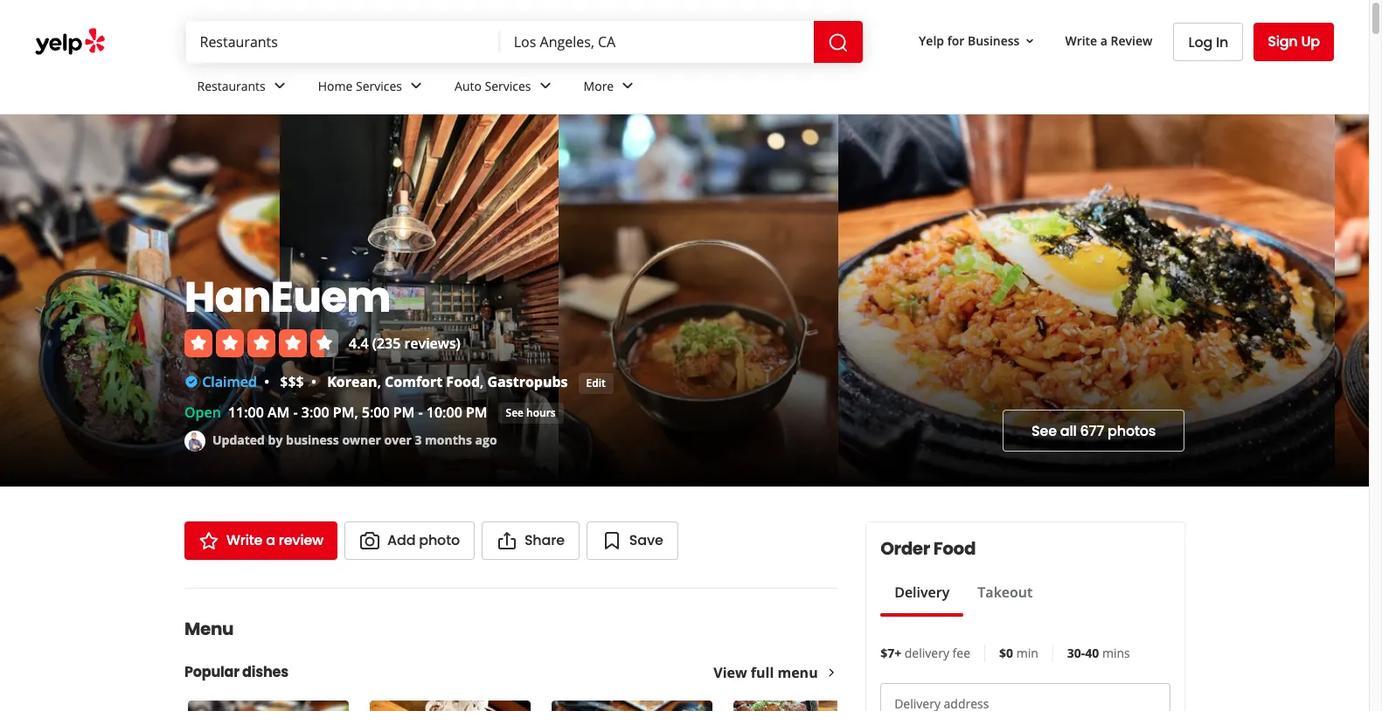 Task type: describe. For each thing, give the bounding box(es) containing it.
menu
[[185, 617, 234, 642]]

updated
[[213, 432, 265, 448]]

restaurants link
[[183, 63, 304, 114]]

11:00
[[228, 403, 264, 422]]

korean , comfort food , gastropubs
[[327, 372, 568, 391]]

delivery tab panel
[[880, 617, 1047, 624]]

business categories element
[[183, 63, 1335, 114]]

yelp
[[919, 32, 945, 49]]

gastropubs
[[488, 372, 568, 391]]

review
[[1111, 32, 1153, 49]]

log in
[[1189, 32, 1229, 52]]

2 , from the left
[[480, 372, 484, 391]]

$7+ delivery fee
[[880, 645, 970, 662]]

open
[[185, 403, 221, 422]]

Near text field
[[514, 32, 800, 52]]

view full menu link
[[714, 664, 838, 683]]

1 pm from the left
[[393, 403, 415, 422]]

24 camera v2 image
[[360, 531, 381, 552]]

a for review
[[1101, 32, 1108, 49]]

haneuem
[[185, 268, 391, 327]]

2 pm from the left
[[466, 403, 488, 422]]

full
[[751, 664, 774, 683]]

none field find
[[200, 32, 486, 52]]

see all 677 photos link
[[1003, 410, 1185, 452]]

5:00
[[362, 403, 390, 422]]

pork belly kimchi stew image
[[552, 701, 713, 712]]

3:00
[[302, 403, 329, 422]]

home
[[318, 77, 353, 94]]

Find text field
[[200, 32, 486, 52]]

gastropubs link
[[488, 372, 568, 391]]

delivery
[[894, 583, 950, 603]]

share button
[[482, 522, 580, 561]]

order
[[880, 537, 930, 561]]

comfort
[[385, 372, 443, 391]]

sign up link
[[1254, 23, 1335, 61]]

write a review
[[1066, 32, 1153, 49]]

months
[[425, 432, 472, 448]]

$0
[[999, 645, 1013, 662]]

677
[[1081, 421, 1105, 441]]

10:00
[[427, 403, 462, 422]]

4.4 star rating image
[[185, 329, 338, 357]]

1 , from the left
[[378, 372, 381, 391]]

services for home services
[[356, 77, 402, 94]]

business
[[968, 32, 1020, 49]]

dishes
[[242, 663, 289, 683]]

auto services
[[455, 77, 531, 94]]

in
[[1217, 32, 1229, 52]]

takeout
[[978, 583, 1033, 603]]

korean
[[327, 372, 378, 391]]

by
[[268, 432, 283, 448]]

reviews)
[[404, 334, 461, 353]]

home services link
[[304, 63, 441, 114]]

am
[[268, 403, 290, 422]]

photo of haneuem - los angeles, ca, us. kalbi short ribs image
[[1335, 115, 1383, 487]]

write a review link
[[1059, 25, 1160, 56]]

see all 677 photos
[[1032, 421, 1156, 441]]

for
[[948, 32, 965, 49]]

sign up
[[1268, 31, 1321, 52]]

photo of haneuem - los angeles, ca, us. kimchi fried rice image
[[838, 115, 1335, 487]]

photo
[[419, 531, 460, 551]]

korean bbq lateral cut angus beef short rib image
[[734, 701, 895, 712]]

edit
[[586, 376, 606, 391]]

share
[[525, 531, 565, 551]]

services for auto services
[[485, 77, 531, 94]]

24 share v2 image
[[497, 531, 518, 552]]

popular
[[185, 663, 240, 683]]

fee
[[952, 645, 970, 662]]

4.4
[[349, 334, 369, 353]]

30-40 mins
[[1067, 645, 1130, 662]]

write a review
[[227, 531, 324, 551]]

save
[[630, 531, 663, 551]]

add photo
[[388, 531, 460, 551]]

sign
[[1268, 31, 1298, 52]]

braised wagyu beef back ribs image
[[188, 701, 349, 712]]

24 chevron down v2 image for home services
[[406, 76, 427, 97]]

(235
[[372, 334, 401, 353]]

see for see hours
[[506, 405, 524, 420]]

delivery
[[905, 645, 949, 662]]

24 save outline v2 image
[[602, 531, 623, 552]]

all
[[1061, 421, 1077, 441]]

24 star v2 image
[[199, 531, 220, 552]]

14 chevron right outline image
[[825, 667, 838, 680]]

home services
[[318, 77, 402, 94]]



Task type: locate. For each thing, give the bounding box(es) containing it.
40
[[1085, 645, 1099, 662]]

pm up over at the bottom of page
[[393, 403, 415, 422]]

pm up the ago
[[466, 403, 488, 422]]

more
[[584, 77, 614, 94]]

none field up more link
[[514, 32, 800, 52]]

1 horizontal spatial food
[[933, 537, 976, 561]]

24 chevron down v2 image for auto services
[[535, 76, 556, 97]]

more link
[[570, 63, 653, 114]]

1 horizontal spatial write
[[1066, 32, 1098, 49]]

none field near
[[514, 32, 800, 52]]

0 vertical spatial a
[[1101, 32, 1108, 49]]

1 24 chevron down v2 image from the left
[[406, 76, 427, 97]]

a
[[1101, 32, 1108, 49], [266, 531, 275, 551]]

- right am
[[293, 403, 298, 422]]

24 chevron down v2 image
[[269, 76, 290, 97], [535, 76, 556, 97]]

log
[[1189, 32, 1213, 52]]

24 chevron down v2 image right auto services
[[535, 76, 556, 97]]

see inside see all 677 photos link
[[1032, 421, 1057, 441]]

ago
[[475, 432, 497, 448]]

updated by business owner over 3 months ago
[[213, 432, 497, 448]]

0 horizontal spatial 24 chevron down v2 image
[[406, 76, 427, 97]]

photo of haneuem - los angeles, ca, us. inside image
[[279, 115, 559, 487]]

$7+
[[880, 645, 901, 662]]

1 services from the left
[[356, 77, 402, 94]]

24 chevron down v2 image inside home services link
[[406, 76, 427, 97]]

write for write a review
[[1066, 32, 1098, 49]]

add photo link
[[345, 522, 475, 561]]

pm,
[[333, 403, 358, 422]]

food
[[446, 372, 480, 391], [933, 537, 976, 561]]

claimed
[[202, 372, 257, 391]]

add
[[388, 531, 416, 551]]

auto
[[455, 77, 482, 94]]

- left '10:00'
[[419, 403, 423, 422]]

$0 min
[[999, 645, 1038, 662]]

1 24 chevron down v2 image from the left
[[269, 76, 290, 97]]

$$$
[[280, 372, 304, 391]]

photo of haneuem - los angeles, ca, us. ig: happyfoodieoc image
[[559, 115, 838, 487]]

hours
[[527, 405, 556, 420]]

see
[[506, 405, 524, 420], [1032, 421, 1057, 441]]

restaurants
[[197, 77, 266, 94]]

24 chevron down v2 image inside auto services link
[[535, 76, 556, 97]]

view
[[714, 664, 747, 683]]

yelp for business button
[[912, 25, 1045, 56]]

0 horizontal spatial -
[[293, 403, 298, 422]]

write right 24 star v2 "icon"
[[227, 531, 263, 551]]

None search field
[[186, 21, 867, 63]]

24 chevron down v2 image for more
[[618, 76, 639, 97]]

1 horizontal spatial 24 chevron down v2 image
[[618, 76, 639, 97]]

0 horizontal spatial none field
[[200, 32, 486, 52]]

,
[[378, 372, 381, 391], [480, 372, 484, 391]]

photo of haneuem - los angeles, ca, us. braised wagyu beef ribs ( so deueng galbi jjim ) image
[[0, 115, 279, 487]]

1 horizontal spatial pm
[[466, 403, 488, 422]]

1 horizontal spatial services
[[485, 77, 531, 94]]

yelp for business
[[919, 32, 1020, 49]]

24 chevron down v2 image inside more link
[[618, 76, 639, 97]]

(235 reviews) link
[[372, 334, 461, 353]]

order food
[[880, 537, 976, 561]]

see left hours
[[506, 405, 524, 420]]

edit button
[[579, 373, 614, 394]]

open 11:00 am - 3:00 pm, 5:00 pm - 10:00 pm
[[185, 403, 488, 422]]

1 horizontal spatial see
[[1032, 421, 1057, 441]]

24 chevron down v2 image
[[406, 76, 427, 97], [618, 76, 639, 97]]

food right order
[[933, 537, 976, 561]]

see hours link
[[498, 403, 564, 424]]

2 services from the left
[[485, 77, 531, 94]]

min
[[1016, 645, 1038, 662]]

write for write a review
[[227, 531, 263, 551]]

0 horizontal spatial see
[[506, 405, 524, 420]]

see inside see hours link
[[506, 405, 524, 420]]

1 vertical spatial write
[[227, 531, 263, 551]]

2 - from the left
[[419, 403, 423, 422]]

none field up home
[[200, 32, 486, 52]]

30-
[[1067, 645, 1085, 662]]

3
[[415, 432, 422, 448]]

16 chevron down v2 image
[[1024, 34, 1038, 48]]

0 vertical spatial food
[[446, 372, 480, 391]]

1 horizontal spatial ,
[[480, 372, 484, 391]]

owner
[[342, 432, 381, 448]]

services right auto
[[485, 77, 531, 94]]

log in link
[[1174, 23, 1244, 61]]

see left all
[[1032, 421, 1057, 441]]

spicy marinated fresh raw crabs image
[[370, 701, 531, 712]]

None field
[[200, 32, 486, 52], [514, 32, 800, 52]]

photos
[[1108, 421, 1156, 441]]

2 24 chevron down v2 image from the left
[[535, 76, 556, 97]]

services
[[356, 77, 402, 94], [485, 77, 531, 94]]

search image
[[828, 32, 849, 53]]

a for review
[[266, 531, 275, 551]]

view full menu
[[714, 664, 818, 683]]

over
[[384, 432, 412, 448]]

auto services link
[[441, 63, 570, 114]]

write left review
[[1066, 32, 1098, 49]]

1 vertical spatial a
[[266, 531, 275, 551]]

4.4 (235 reviews)
[[349, 334, 461, 353]]

menu element
[[157, 589, 898, 712]]

0 vertical spatial see
[[506, 405, 524, 420]]

up
[[1302, 31, 1321, 52]]

, left gastropubs link
[[480, 372, 484, 391]]

pm
[[393, 403, 415, 422], [466, 403, 488, 422]]

0 vertical spatial write
[[1066, 32, 1098, 49]]

24 chevron down v2 image left auto
[[406, 76, 427, 97]]

24 chevron down v2 image right more on the top of page
[[618, 76, 639, 97]]

business
[[286, 432, 339, 448]]

0 horizontal spatial 24 chevron down v2 image
[[269, 76, 290, 97]]

write
[[1066, 32, 1098, 49], [227, 531, 263, 551]]

24 chevron down v2 image right restaurants
[[269, 76, 290, 97]]

1 vertical spatial see
[[1032, 421, 1057, 441]]

save button
[[587, 522, 678, 561]]

1 - from the left
[[293, 403, 298, 422]]

tab list
[[880, 582, 1047, 617]]

, up 5:00
[[378, 372, 381, 391]]

0 horizontal spatial pm
[[393, 403, 415, 422]]

1 vertical spatial food
[[933, 537, 976, 561]]

-
[[293, 403, 298, 422], [419, 403, 423, 422]]

0 horizontal spatial ,
[[378, 372, 381, 391]]

menu
[[778, 664, 818, 683]]

see hours
[[506, 405, 556, 420]]

24 chevron down v2 image for restaurants
[[269, 76, 290, 97]]

16 claim filled v2 image
[[185, 375, 199, 389]]

24 chevron down v2 image inside restaurants link
[[269, 76, 290, 97]]

2 24 chevron down v2 image from the left
[[618, 76, 639, 97]]

1 none field from the left
[[200, 32, 486, 52]]

0 horizontal spatial services
[[356, 77, 402, 94]]

review
[[279, 531, 324, 551]]

0 horizontal spatial food
[[446, 372, 480, 391]]

services right home
[[356, 77, 402, 94]]

see for see all 677 photos
[[1032, 421, 1057, 441]]

0 horizontal spatial a
[[266, 531, 275, 551]]

popular dishes
[[185, 663, 289, 683]]

2 none field from the left
[[514, 32, 800, 52]]

1 horizontal spatial -
[[419, 403, 423, 422]]

1 horizontal spatial a
[[1101, 32, 1108, 49]]

comfort food link
[[385, 372, 480, 391]]

tab list containing delivery
[[880, 582, 1047, 617]]

write a review link
[[185, 522, 338, 561]]

0 horizontal spatial write
[[227, 531, 263, 551]]

1 horizontal spatial 24 chevron down v2 image
[[535, 76, 556, 97]]

mins
[[1102, 645, 1130, 662]]

korean link
[[327, 372, 378, 391]]

food up '10:00'
[[446, 372, 480, 391]]

1 horizontal spatial none field
[[514, 32, 800, 52]]



Task type: vqa. For each thing, say whether or not it's contained in the screenshot.
Share
yes



